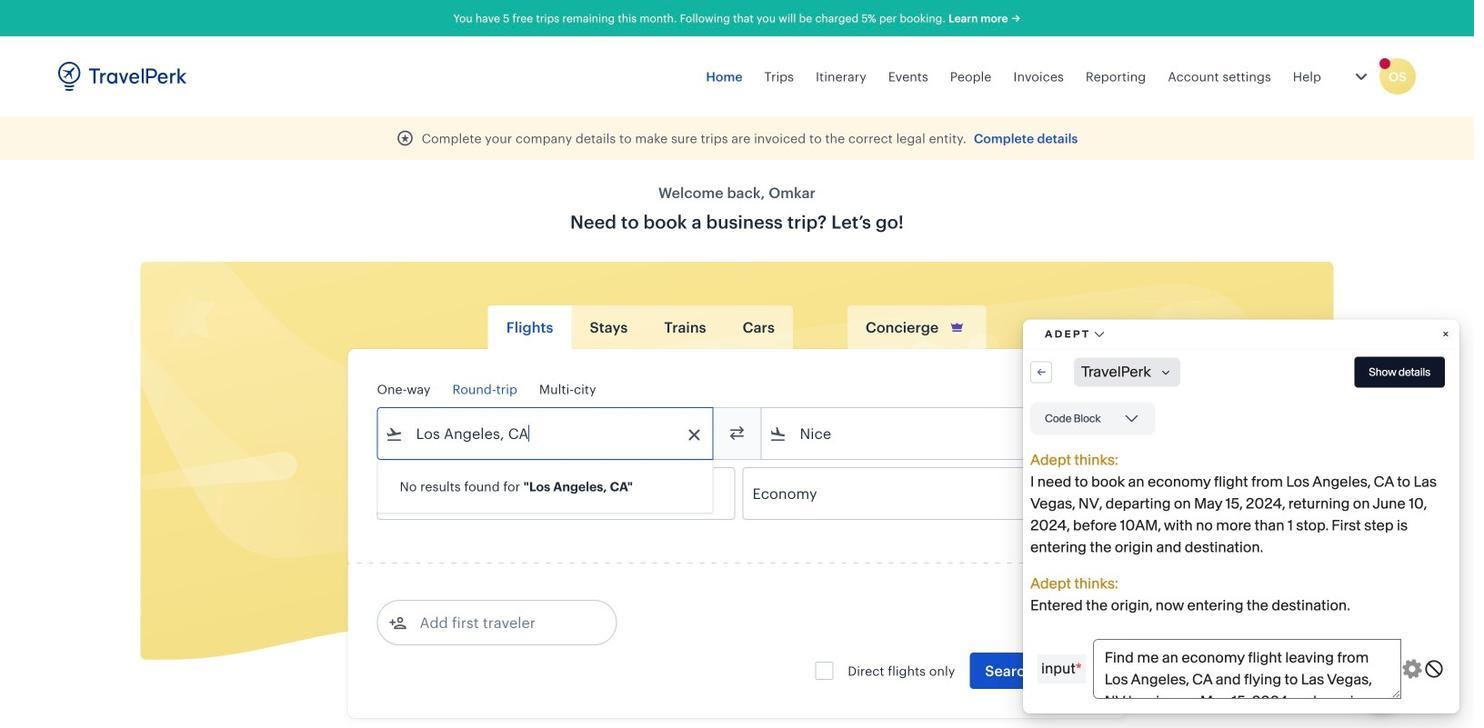 Task type: describe. For each thing, give the bounding box(es) containing it.
Depart text field
[[403, 468, 498, 519]]

From search field
[[403, 419, 689, 448]]

Add first traveler search field
[[407, 608, 596, 637]]

Return text field
[[511, 468, 606, 519]]



Task type: vqa. For each thing, say whether or not it's contained in the screenshot.
the Calendar application
no



Task type: locate. For each thing, give the bounding box(es) containing it.
To search field
[[787, 419, 1073, 448]]



